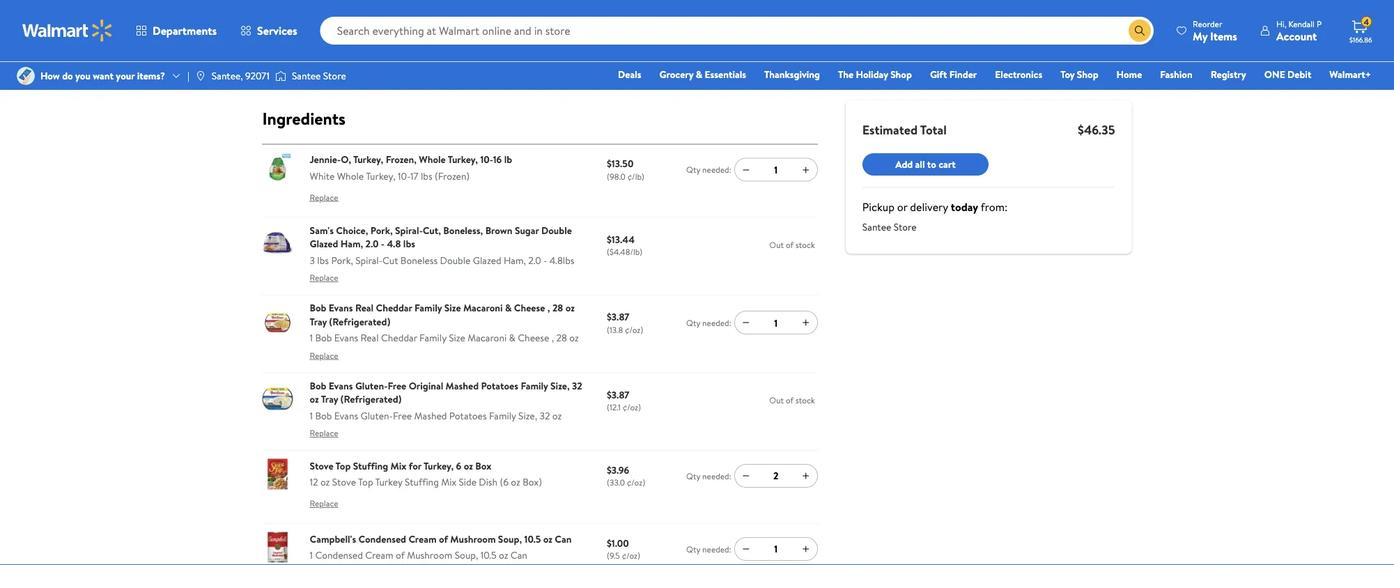Task type: vqa. For each thing, say whether or not it's contained in the screenshot.
the top stock
yes



Task type: describe. For each thing, give the bounding box(es) containing it.
17
[[411, 169, 419, 183]]

0 horizontal spatial glazed
[[310, 237, 338, 250]]

1 vertical spatial double
[[440, 253, 471, 267]]

registry link
[[1205, 67, 1253, 82]]

gift finder
[[930, 68, 977, 81]]

how
[[40, 69, 60, 83]]

campbell's
[[310, 532, 356, 546]]

0 horizontal spatial store
[[323, 69, 346, 83]]

0 vertical spatial &
[[696, 68, 703, 81]]

$3.87 (12.1 ¢/oz)
[[607, 388, 641, 413]]

store inside pickup or delivery today from: santee store
[[894, 220, 917, 234]]

2 vertical spatial &
[[509, 331, 516, 345]]

do
[[62, 69, 73, 83]]

estimated
[[863, 121, 918, 138]]

|
[[188, 69, 189, 83]]

jennie-o, turkey, frozen, whole turkey, 10-16 lb link
[[310, 153, 512, 166]]

thanksgiving
[[765, 68, 820, 81]]

one debit
[[1265, 68, 1312, 81]]

0 vertical spatial pork,
[[371, 223, 393, 237]]

campbell's condensed cream of mushroom soup, 10.5 oz can link
[[310, 532, 572, 546]]

cut,
[[423, 223, 441, 237]]

frozen,
[[386, 153, 417, 166]]

0 vertical spatial mashed
[[446, 379, 479, 392]]

grocery
[[660, 68, 694, 81]]

1 vertical spatial size,
[[519, 409, 537, 422]]

sam's choice, pork, spiral-cut, boneless, brown sugar double glazed ham, 2.0 - 4.8 lbs 3 lbs pork, spiral-cut boneless double glazed ham, 2.0 - 4.8lbs
[[310, 223, 575, 267]]

for
[[409, 459, 422, 473]]

1 vertical spatial mashed
[[414, 409, 447, 422]]

box
[[476, 459, 492, 473]]

0 horizontal spatial 2.0
[[366, 237, 379, 250]]

1 horizontal spatial can
[[555, 532, 572, 546]]

1 right decrease quantity jennie-o, turkey, frozen, whole turkey, 10-16 lb-count, current quantity 1 icon
[[775, 163, 778, 176]]

0 vertical spatial cheddar
[[376, 301, 412, 315]]

lb
[[504, 153, 512, 166]]

add
[[896, 158, 913, 171]]

0 vertical spatial potatoes
[[481, 379, 519, 392]]

replace button for white whole turkey, 10-17 lbs (frozen)
[[310, 187, 339, 209]]

1 inside bob evans real cheddar family size macaroni & cheese , 28 oz tray (refrigerated) 1 bob evans real cheddar family size macaroni & cheese , 28 oz
[[310, 331, 313, 345]]

kendall
[[1289, 18, 1315, 30]]

1 horizontal spatial -
[[544, 253, 548, 267]]

92071
[[245, 69, 270, 83]]

reorder
[[1193, 18, 1223, 30]]

1 vertical spatial spiral-
[[356, 253, 383, 267]]

1 inside bob evans gluten-free original mashed potatoes family size, 32 oz  tray (refrigerated) 1 bob evans gluten-free mashed potatoes family size, 32 oz
[[310, 409, 313, 422]]

estimated total
[[863, 121, 947, 138]]

increase quantity stove top stuffing mix for turkey, 6 oz box-count, current quantity 2 image
[[801, 470, 812, 482]]

the holiday shop link
[[832, 67, 919, 82]]

sam's choice, pork, spiral-cut, boneless, brown sugar double glazed ham, 2.0 - 4.8 lbs link
[[310, 223, 572, 250]]

stove top stuffing mix for turkey, 6 oz box image
[[262, 459, 293, 490]]

$166.86
[[1350, 35, 1373, 44]]

turkey
[[375, 475, 403, 489]]

o,
[[341, 153, 351, 166]]

add all to cart
[[896, 158, 956, 171]]

services
[[257, 23, 297, 38]]

 image for santee, 92071
[[195, 70, 206, 82]]

4
[[1364, 16, 1370, 28]]

1 vertical spatial can
[[511, 549, 528, 562]]

toy shop
[[1061, 68, 1099, 81]]

0 vertical spatial gluten-
[[355, 379, 388, 392]]

original
[[409, 379, 444, 392]]

0 vertical spatial 28
[[553, 301, 563, 315]]

$1.00 (9.5 ¢/oz)
[[607, 536, 641, 562]]

jennie-o, turkey, frozen, whole turkey, 10-16 lb white whole turkey, 10-17 lbs (frozen)
[[310, 153, 512, 183]]

1 horizontal spatial mix
[[441, 475, 457, 489]]

the
[[839, 68, 854, 81]]

qty for $3.87
[[687, 317, 701, 329]]

1 vertical spatial 2.0
[[529, 253, 541, 267]]

4.8lbs
[[550, 253, 575, 267]]

4.8
[[387, 237, 401, 250]]

replace button for 1 bob evans gluten-free mashed potatoes family size, 32 oz
[[310, 422, 339, 445]]

walmart+
[[1330, 68, 1372, 81]]

2 shop from the left
[[1078, 68, 1099, 81]]

bob evans gluten-free original mashed potatoes family size, 32 oz  tray (refrigerated) link
[[310, 379, 583, 406]]

1 n/a from the left
[[859, 9, 883, 32]]

decrease quantity campbell's condensed cream of mushroom soup, 10.5 oz can-count, current quantity 1 image
[[741, 544, 752, 555]]

replace button for 12 oz stove top turkey stuffing mix side dish (6 oz box)
[[310, 493, 339, 515]]

today
[[951, 199, 979, 215]]

reorder my items
[[1193, 18, 1238, 44]]

replace button for 1 bob evans real cheddar family size macaroni & cheese , 28 oz
[[310, 345, 339, 367]]

increase quantity campbell's condensed cream of mushroom soup, 10.5 oz can-count, current quantity 1 image
[[801, 544, 812, 555]]

stove top stuffing mix for turkey, 6 oz box link
[[310, 459, 492, 473]]

my
[[1193, 28, 1208, 44]]

pickup
[[863, 199, 895, 215]]

qty for $13.50
[[687, 164, 701, 176]]

0 vertical spatial real
[[355, 301, 374, 315]]

0 vertical spatial mushroom
[[451, 532, 496, 546]]

6
[[456, 459, 462, 473]]

0 horizontal spatial ham,
[[341, 237, 363, 250]]

(12.1
[[607, 401, 621, 413]]

(98.0
[[607, 170, 626, 182]]

$3.96 (33.0 ¢/oz)
[[607, 463, 646, 489]]

fashion link
[[1155, 67, 1199, 82]]

stock for $3.87
[[796, 395, 815, 406]]

0 vertical spatial size,
[[551, 379, 570, 392]]

grocery & essentials link
[[654, 67, 753, 82]]

hi, kendall p account
[[1277, 18, 1322, 44]]

delivery
[[911, 199, 949, 215]]

1 vertical spatial ,
[[552, 331, 554, 345]]

boneless
[[401, 253, 438, 267]]

1 vertical spatial 32
[[540, 409, 550, 422]]

debit
[[1288, 68, 1312, 81]]

Walmart Site-Wide search field
[[320, 17, 1154, 45]]

replace for white whole turkey, 10-17 lbs (frozen)
[[310, 191, 339, 203]]

1 horizontal spatial 10.5
[[525, 532, 541, 546]]

$3.87 for bob evans gluten-free original mashed potatoes family size, 32 oz  tray (refrigerated) 1 bob evans gluten-free mashed potatoes family size, 32 oz
[[607, 388, 630, 401]]

items
[[1211, 28, 1238, 44]]

$3.96
[[607, 463, 630, 477]]

0 vertical spatial -
[[381, 237, 385, 250]]

$13.44
[[607, 232, 635, 246]]

1 vertical spatial cream
[[365, 549, 394, 562]]

toy
[[1061, 68, 1075, 81]]

1 vertical spatial stove
[[332, 475, 356, 489]]

0 horizontal spatial soup,
[[455, 549, 478, 562]]

0 horizontal spatial 10.5
[[481, 549, 497, 562]]

turkey, up (frozen)
[[448, 153, 478, 166]]

fashion
[[1161, 68, 1193, 81]]

boneless,
[[444, 223, 483, 237]]

0 vertical spatial mix
[[391, 459, 407, 473]]

(refrigerated) inside bob evans real cheddar family size macaroni & cheese , 28 oz tray (refrigerated) 1 bob evans real cheddar family size macaroni & cheese , 28 oz
[[329, 315, 390, 328]]

1 vertical spatial potatoes
[[449, 409, 487, 422]]

(33.0
[[607, 477, 625, 489]]

want
[[93, 69, 114, 83]]

qty for $3.96
[[687, 470, 701, 482]]

($4.48/lb)
[[607, 246, 643, 258]]

1 vertical spatial cheese
[[518, 331, 550, 345]]

12
[[310, 475, 318, 489]]

0 vertical spatial santee
[[292, 69, 321, 83]]

bob evans real cheddar family size macaroni & cheese , 28 oz tray (refrigerated) 1 bob evans real cheddar family size macaroni & cheese , 28 oz
[[310, 301, 579, 345]]

departments
[[153, 23, 217, 38]]

ingredients
[[262, 107, 346, 130]]

walmart image
[[22, 20, 113, 42]]

all
[[916, 158, 925, 171]]

home
[[1117, 68, 1143, 81]]

$46.35
[[1078, 121, 1116, 138]]

your
[[116, 69, 135, 83]]

0 vertical spatial 10-
[[481, 153, 493, 166]]

1 vertical spatial condensed
[[315, 549, 363, 562]]

choice,
[[336, 223, 368, 237]]

1 vertical spatial size
[[449, 331, 465, 345]]

0 vertical spatial size
[[445, 301, 461, 315]]

stock for $13.44
[[796, 239, 815, 251]]

one debit link
[[1259, 67, 1318, 82]]

1 inside 'campbell's condensed cream of mushroom soup, 10.5 oz can 1 condensed cream of mushroom soup, 10.5 oz can'
[[310, 549, 313, 562]]

1 left increase quantity campbell's condensed cream of mushroom soup, 10.5 oz can-count, current quantity 1 icon
[[775, 542, 778, 556]]

0 vertical spatial cheese
[[514, 301, 545, 315]]

¢/oz) for stove top stuffing mix for turkey, 6 oz box 12 oz stove top turkey stuffing mix side dish (6 oz box)
[[627, 477, 646, 489]]

(9.5
[[607, 550, 620, 562]]

sam's choice, pork, spiral-cut, boneless, brown sugar double glazed ham, 2.0 - 4.8 lbs image
[[262, 228, 293, 259]]

 image for how do you want your items?
[[17, 67, 35, 85]]

qty needed: for $3.96
[[687, 470, 732, 482]]

cut
[[383, 253, 398, 267]]

1 vertical spatial whole
[[337, 169, 364, 183]]

$1.00
[[607, 536, 629, 550]]

1 horizontal spatial ham,
[[504, 253, 526, 267]]

16
[[493, 153, 502, 166]]

needed: for $13.50
[[703, 164, 732, 176]]



Task type: locate. For each thing, give the bounding box(es) containing it.
n/a up holiday on the top right of the page
[[859, 9, 883, 32]]

replace for 12 oz stove top turkey stuffing mix side dish (6 oz box)
[[310, 498, 339, 510]]

2 qty from the top
[[687, 317, 701, 329]]

campbell's condensed cream of mushroom soup, 10.5 oz can 1 condensed cream of mushroom soup, 10.5 oz can
[[310, 532, 572, 562]]

0 vertical spatial cream
[[409, 532, 437, 546]]

turkey, right o,
[[353, 153, 384, 166]]

stuffing
[[353, 459, 388, 473], [405, 475, 439, 489]]

0 vertical spatial stove
[[310, 459, 334, 473]]

1 horizontal spatial glazed
[[473, 253, 502, 267]]

¢/oz) for campbell's condensed cream of mushroom soup, 10.5 oz can 1 condensed cream of mushroom soup, 10.5 oz can
[[622, 550, 641, 562]]

4 qty needed: from the top
[[687, 543, 732, 555]]

shop right toy
[[1078, 68, 1099, 81]]

gluten- up the stove top stuffing mix for turkey, 6 oz box link at the bottom left
[[361, 409, 393, 422]]

3
[[310, 253, 315, 267]]

10.5 down campbell's condensed cream of mushroom soup, 10.5 oz can link
[[481, 549, 497, 562]]

1 horizontal spatial cream
[[409, 532, 437, 546]]

n/a
[[859, 9, 883, 32], [1004, 9, 1028, 32]]

(6
[[500, 475, 509, 489]]

¢/oz) inside $3.96 (33.0 ¢/oz)
[[627, 477, 646, 489]]

needed:
[[703, 164, 732, 176], [703, 317, 732, 329], [703, 470, 732, 482], [703, 543, 732, 555]]

spiral- down choice,
[[356, 253, 383, 267]]

cheddar down bob evans real cheddar family size macaroni & cheese , 28 oz tray (refrigerated) link
[[381, 331, 417, 345]]

2 stock from the top
[[796, 395, 815, 406]]

1 vertical spatial cheddar
[[381, 331, 417, 345]]

$3.87
[[607, 310, 630, 324], [607, 388, 630, 401]]

cream down campbell's condensed cream of mushroom soup, 10.5 oz can link
[[365, 549, 394, 562]]

1 vertical spatial (refrigerated)
[[341, 392, 402, 406]]

mashed down bob evans gluten-free original mashed potatoes family size, 32 oz  tray (refrigerated) 'link'
[[414, 409, 447, 422]]

mix left side on the bottom of page
[[441, 475, 457, 489]]

 image right |
[[195, 70, 206, 82]]

replace for 1 bob evans real cheddar family size macaroni & cheese , 28 oz
[[310, 350, 339, 361]]

$3.87 for bob evans real cheddar family size macaroni & cheese , 28 oz tray (refrigerated) 1 bob evans real cheddar family size macaroni & cheese , 28 oz
[[607, 310, 630, 324]]

1 out from the top
[[770, 239, 784, 251]]

1 horizontal spatial 32
[[572, 379, 583, 392]]

1 vertical spatial gluten-
[[361, 409, 393, 422]]

items?
[[137, 69, 165, 83]]

soup, down campbell's condensed cream of mushroom soup, 10.5 oz can link
[[455, 549, 478, 562]]

0 vertical spatial stuffing
[[353, 459, 388, 473]]

32 up box) at the left bottom
[[540, 409, 550, 422]]

0 horizontal spatial 10-
[[398, 169, 411, 183]]

qty left decrease quantity jennie-o, turkey, frozen, whole turkey, 10-16 lb-count, current quantity 1 icon
[[687, 164, 701, 176]]

bob evans gluten-free original mashed potatoes family size, 32 oz  tray (refrigerated) 1 bob evans gluten-free mashed potatoes family size, 32 oz
[[310, 379, 583, 422]]

, down 4.8lbs at top left
[[548, 301, 550, 315]]

stove up 12
[[310, 459, 334, 473]]

(13.8
[[607, 324, 623, 336]]

Search search field
[[320, 17, 1154, 45]]

0 horizontal spatial pork,
[[331, 253, 353, 267]]

4 needed: from the top
[[703, 543, 732, 555]]

¢/oz) right (12.1
[[623, 401, 641, 413]]

qty left decrease quantity campbell's condensed cream of mushroom soup, 10.5 oz can-count, current quantity 1 icon
[[687, 543, 701, 555]]

3 qty needed: from the top
[[687, 470, 732, 482]]

santee,
[[212, 69, 243, 83]]

search icon image
[[1135, 25, 1146, 36]]

0 horizontal spatial spiral-
[[356, 253, 383, 267]]

2 n/a from the left
[[1004, 9, 1028, 32]]

5 replace button from the top
[[310, 493, 339, 515]]

3 needed: from the top
[[703, 470, 732, 482]]

size down sam's choice, pork, spiral-cut, boneless, brown sugar double glazed ham, 2.0 - 4.8 lbs 3 lbs pork, spiral-cut boneless double glazed ham, 2.0 - 4.8lbs
[[445, 301, 461, 315]]

0 vertical spatial can
[[555, 532, 572, 546]]

$13.50 (98.0 ¢/lb)
[[607, 157, 645, 182]]

out of stock for $13.44
[[770, 239, 815, 251]]

replace button for 3 lbs pork, spiral-cut boneless double glazed ham, 2.0 - 4.8lbs
[[310, 267, 339, 289]]

santee down pickup
[[863, 220, 892, 234]]

cheddar down cut
[[376, 301, 412, 315]]

0 vertical spatial ham,
[[341, 237, 363, 250]]

qty left decrease quantity stove top stuffing mix for turkey, 6 oz box-count, current quantity 2 image at the bottom right
[[687, 470, 701, 482]]

1 right bob evans gluten-free original mashed potatoes family size, 32 oz  tray (refrigerated) icon at bottom
[[310, 409, 313, 422]]

0 vertical spatial $3.87
[[607, 310, 630, 324]]

0 vertical spatial 32
[[572, 379, 583, 392]]

shop right holiday on the top right of the page
[[891, 68, 912, 81]]

potatoes
[[481, 379, 519, 392], [449, 409, 487, 422]]

1 horizontal spatial 10-
[[481, 153, 493, 166]]

(refrigerated) left original
[[341, 392, 402, 406]]

pickup or delivery today from: santee store
[[863, 199, 1008, 234]]

0 vertical spatial free
[[388, 379, 407, 392]]

n/a up electronics
[[1004, 9, 1028, 32]]

1 shop from the left
[[891, 68, 912, 81]]

5 replace from the top
[[310, 498, 339, 510]]

2 needed: from the top
[[703, 317, 732, 329]]

double down sam's choice, pork, spiral-cut, boneless, brown sugar double glazed ham, 2.0 - 4.8 lbs link
[[440, 253, 471, 267]]

0 horizontal spatial shop
[[891, 68, 912, 81]]

total
[[921, 121, 947, 138]]

qty needed: left decrease quantity jennie-o, turkey, frozen, whole turkey, 10-16 lb-count, current quantity 1 icon
[[687, 164, 732, 176]]

services button
[[229, 14, 309, 47]]

whole down o,
[[337, 169, 364, 183]]

decrease quantity jennie-o, turkey, frozen, whole turkey, 10-16 lb-count, current quantity 1 image
[[741, 164, 752, 175]]

0 horizontal spatial stuffing
[[353, 459, 388, 473]]

stuffing up turkey
[[353, 459, 388, 473]]

needed: left decrease quantity bob evans real cheddar family size macaroni & cheese , 28 oz tray (refrigerated)-count, current quantity 1 icon
[[703, 317, 732, 329]]

increase quantity jennie-o, turkey, frozen, whole turkey, 10-16 lb-count, current quantity 1 image
[[801, 164, 812, 175]]

campbell's condensed cream of mushroom soup, 10.5 oz can image
[[262, 532, 293, 563]]

3 replace button from the top
[[310, 345, 339, 367]]

0 horizontal spatial can
[[511, 549, 528, 562]]

evans
[[329, 301, 353, 315], [334, 331, 358, 345], [329, 379, 353, 392], [334, 409, 358, 422]]

soup, down (6 at left
[[498, 532, 522, 546]]

tray
[[310, 315, 327, 328], [321, 392, 338, 406]]

tray right bob evans real cheddar family size macaroni & cheese , 28 oz tray (refrigerated) icon
[[310, 315, 327, 328]]

tray right bob evans gluten-free original mashed potatoes family size, 32 oz  tray (refrigerated) icon at bottom
[[321, 392, 338, 406]]

1 horizontal spatial spiral-
[[395, 223, 423, 237]]

¢/oz) inside the '$3.87 (12.1 ¢/oz)'
[[623, 401, 641, 413]]

1 needed: from the top
[[703, 164, 732, 176]]

condensed right campbell's
[[359, 532, 406, 546]]

¢/oz) inside $1.00 (9.5 ¢/oz)
[[622, 550, 641, 562]]

holiday
[[856, 68, 889, 81]]

needed: left decrease quantity campbell's condensed cream of mushroom soup, 10.5 oz can-count, current quantity 1 icon
[[703, 543, 732, 555]]

¢/oz) right (13.8
[[625, 324, 644, 336]]

size down bob evans real cheddar family size macaroni & cheese , 28 oz tray (refrigerated) link
[[449, 331, 465, 345]]

1 horizontal spatial ,
[[552, 331, 554, 345]]

box)
[[523, 475, 542, 489]]

1 horizontal spatial whole
[[419, 153, 446, 166]]

2.0 left 4.8
[[366, 237, 379, 250]]

whole up (frozen)
[[419, 153, 446, 166]]

2 horizontal spatial lbs
[[421, 169, 433, 183]]

1 replace from the top
[[310, 191, 339, 203]]

toy shop link
[[1055, 67, 1105, 82]]

out of stock for $3.87
[[770, 395, 815, 406]]

registry
[[1211, 68, 1247, 81]]

32
[[572, 379, 583, 392], [540, 409, 550, 422]]

4 replace from the top
[[310, 427, 339, 439]]

santee inside pickup or delivery today from: santee store
[[863, 220, 892, 234]]

one
[[1265, 68, 1286, 81]]

2 qty needed: from the top
[[687, 317, 732, 329]]

turkey, inside stove top stuffing mix for turkey, 6 oz box 12 oz stove top turkey stuffing mix side dish (6 oz box)
[[424, 459, 454, 473]]

tray inside bob evans real cheddar family size macaroni & cheese , 28 oz tray (refrigerated) 1 bob evans real cheddar family size macaroni & cheese , 28 oz
[[310, 315, 327, 328]]

0 vertical spatial lbs
[[421, 169, 433, 183]]

deals
[[618, 68, 642, 81]]

2 $3.87 from the top
[[607, 388, 630, 401]]

ham,
[[341, 237, 363, 250], [504, 253, 526, 267]]

0 vertical spatial 10.5
[[525, 532, 541, 546]]

0 horizontal spatial  image
[[17, 67, 35, 85]]

lbs right 3
[[317, 253, 329, 267]]

stuffing down the 'for'
[[405, 475, 439, 489]]

1 horizontal spatial top
[[358, 475, 373, 489]]

1 horizontal spatial stuffing
[[405, 475, 439, 489]]

2 replace from the top
[[310, 272, 339, 284]]

needed: for $3.96
[[703, 470, 732, 482]]

lbs right 4.8
[[403, 237, 415, 250]]

lbs inside jennie-o, turkey, frozen, whole turkey, 10-16 lb white whole turkey, 10-17 lbs (frozen)
[[421, 169, 433, 183]]

$3.87 inside $3.87 (13.8 ¢/oz)
[[607, 310, 630, 324]]

tray inside bob evans gluten-free original mashed potatoes family size, 32 oz  tray (refrigerated) 1 bob evans gluten-free mashed potatoes family size, 32 oz
[[321, 392, 338, 406]]

1 horizontal spatial santee
[[863, 220, 892, 234]]

1 vertical spatial 10-
[[398, 169, 411, 183]]

oz
[[566, 301, 575, 315], [570, 331, 579, 345], [310, 392, 319, 406], [553, 409, 562, 422], [464, 459, 473, 473], [321, 475, 330, 489], [511, 475, 521, 489], [544, 532, 553, 546], [499, 549, 508, 562]]

2 out of stock from the top
[[770, 395, 815, 406]]

pork,
[[371, 223, 393, 237], [331, 253, 353, 267]]

mashed right original
[[446, 379, 479, 392]]

0 vertical spatial soup,
[[498, 532, 522, 546]]

glazed down 'brown'
[[473, 253, 502, 267]]

1 vertical spatial -
[[544, 253, 548, 267]]

qty needed: left decrease quantity stove top stuffing mix for turkey, 6 oz box-count, current quantity 2 image at the bottom right
[[687, 470, 732, 482]]

needed: for $3.87
[[703, 317, 732, 329]]

0 vertical spatial condensed
[[359, 532, 406, 546]]

gift finder link
[[924, 67, 984, 82]]

free down original
[[393, 409, 412, 422]]

hi,
[[1277, 18, 1287, 30]]

(refrigerated) inside bob evans gluten-free original mashed potatoes family size, 32 oz  tray (refrigerated) 1 bob evans gluten-free mashed potatoes family size, 32 oz
[[341, 392, 402, 406]]

1 vertical spatial out
[[770, 395, 784, 406]]

1 vertical spatial soup,
[[455, 549, 478, 562]]

deals link
[[612, 67, 648, 82]]

$3.87 down ($4.48/lb)
[[607, 310, 630, 324]]

decrease quantity stove top stuffing mix for turkey, 6 oz box-count, current quantity 2 image
[[741, 470, 752, 482]]

turkey, down frozen,
[[366, 169, 396, 183]]

0 vertical spatial macaroni
[[464, 301, 503, 315]]

cream
[[409, 532, 437, 546], [365, 549, 394, 562]]

1 down campbell's
[[310, 549, 313, 562]]

¢/oz) right (9.5
[[622, 550, 641, 562]]

1 vertical spatial store
[[894, 220, 917, 234]]

decrease quantity bob evans real cheddar family size macaroni & cheese , 28 oz tray (refrigerated)-count, current quantity 1 image
[[741, 317, 752, 328]]

1 vertical spatial top
[[358, 475, 373, 489]]

0 horizontal spatial ,
[[548, 301, 550, 315]]

0 vertical spatial out of stock
[[770, 239, 815, 251]]

1 vertical spatial glazed
[[473, 253, 502, 267]]

1 stock from the top
[[796, 239, 815, 251]]

bob evans gluten-free original mashed potatoes family size, 32 oz  tray (refrigerated) image
[[262, 384, 293, 414]]

santee, 92071
[[212, 69, 270, 83]]

0 vertical spatial whole
[[419, 153, 446, 166]]

mushroom down side on the bottom of page
[[451, 532, 496, 546]]

glazed up 3
[[310, 237, 338, 250]]

1 horizontal spatial 2.0
[[529, 253, 541, 267]]

turkey, left 6
[[424, 459, 454, 473]]

lbs for 4.8
[[403, 237, 415, 250]]

mix left the 'for'
[[391, 459, 407, 473]]

0 vertical spatial ,
[[548, 301, 550, 315]]

condensed down campbell's
[[315, 549, 363, 562]]

$3.87 inside the '$3.87 (12.1 ¢/oz)'
[[607, 388, 630, 401]]

how do you want your items?
[[40, 69, 165, 83]]

add all to cart button
[[863, 153, 989, 176]]

1 vertical spatial macaroni
[[468, 331, 507, 345]]

1 out of stock from the top
[[770, 239, 815, 251]]

0 vertical spatial out
[[770, 239, 784, 251]]

1 horizontal spatial soup,
[[498, 532, 522, 546]]

28 left (13.8
[[557, 331, 567, 345]]

lbs
[[421, 169, 433, 183], [403, 237, 415, 250], [317, 253, 329, 267]]

replace for 3 lbs pork, spiral-cut boneless double glazed ham, 2.0 - 4.8lbs
[[310, 272, 339, 284]]

0 horizontal spatial santee
[[292, 69, 321, 83]]

0 horizontal spatial whole
[[337, 169, 364, 183]]

1 vertical spatial santee
[[863, 220, 892, 234]]

3 qty from the top
[[687, 470, 701, 482]]

you
[[75, 69, 91, 83]]

4 qty from the top
[[687, 543, 701, 555]]

pork, right 3
[[331, 253, 353, 267]]

&
[[696, 68, 703, 81], [505, 301, 512, 315], [509, 331, 516, 345]]

qty needed: left decrease quantity bob evans real cheddar family size macaroni & cheese , 28 oz tray (refrigerated)-count, current quantity 1 icon
[[687, 317, 732, 329]]

0 horizontal spatial size,
[[519, 409, 537, 422]]

1 left increase quantity bob evans real cheddar family size macaroni & cheese , 28 oz tray (refrigerated)-count, current quantity 1 image
[[775, 316, 778, 330]]

2 replace button from the top
[[310, 267, 339, 289]]

0 horizontal spatial 32
[[540, 409, 550, 422]]

0 vertical spatial stock
[[796, 239, 815, 251]]

mushroom
[[451, 532, 496, 546], [407, 549, 453, 562]]

¢/oz) for bob evans real cheddar family size macaroni & cheese , 28 oz tray (refrigerated) 1 bob evans real cheddar family size macaroni & cheese , 28 oz
[[625, 324, 644, 336]]

2 vertical spatial lbs
[[317, 253, 329, 267]]

gluten- left original
[[355, 379, 388, 392]]

¢/oz) inside $3.87 (13.8 ¢/oz)
[[625, 324, 644, 336]]

1 horizontal spatial shop
[[1078, 68, 1099, 81]]

family
[[415, 301, 442, 315], [420, 331, 447, 345], [521, 379, 548, 392], [489, 409, 516, 422]]

1 vertical spatial 10.5
[[481, 549, 497, 562]]

real
[[355, 301, 374, 315], [361, 331, 379, 345]]

1 $3.87 from the top
[[607, 310, 630, 324]]

0 vertical spatial store
[[323, 69, 346, 83]]

- left 4.8lbs at top left
[[544, 253, 548, 267]]

$3.87 down (13.8
[[607, 388, 630, 401]]

1 horizontal spatial double
[[542, 223, 572, 237]]

$13.50
[[607, 157, 634, 170]]

size,
[[551, 379, 570, 392], [519, 409, 537, 422]]

free left original
[[388, 379, 407, 392]]

bob evans real cheddar family size macaroni & cheese , 28 oz tray (refrigerated) link
[[310, 301, 575, 328]]

qty needed: for $13.50
[[687, 164, 732, 176]]

4 replace button from the top
[[310, 422, 339, 445]]

increase quantity bob evans real cheddar family size macaroni & cheese , 28 oz tray (refrigerated)-count, current quantity 1 image
[[801, 317, 812, 328]]

qty needed: left decrease quantity campbell's condensed cream of mushroom soup, 10.5 oz can-count, current quantity 1 icon
[[687, 543, 732, 555]]

¢/oz) right "(33.0"
[[627, 477, 646, 489]]

the holiday shop
[[839, 68, 912, 81]]

2.0
[[366, 237, 379, 250], [529, 253, 541, 267]]

1 vertical spatial tray
[[321, 392, 338, 406]]

¢/oz)
[[625, 324, 644, 336], [623, 401, 641, 413], [627, 477, 646, 489], [622, 550, 641, 562]]

qty needed: for $3.87
[[687, 317, 732, 329]]

ham, right sam's
[[341, 237, 363, 250]]

1 vertical spatial 28
[[557, 331, 567, 345]]

0 vertical spatial tray
[[310, 315, 327, 328]]

shop inside 'link'
[[891, 68, 912, 81]]

top left turkey
[[358, 475, 373, 489]]

1 vertical spatial real
[[361, 331, 379, 345]]

10.5 down box) at the left bottom
[[525, 532, 541, 546]]

, left (13.8
[[552, 331, 554, 345]]

0 horizontal spatial -
[[381, 237, 385, 250]]

cheese
[[514, 301, 545, 315], [518, 331, 550, 345]]

0 horizontal spatial top
[[336, 459, 351, 473]]

lbs right 17
[[421, 169, 433, 183]]

size, left the '$3.87 (12.1 ¢/oz)'
[[551, 379, 570, 392]]

0 vertical spatial double
[[542, 223, 572, 237]]

gluten-
[[355, 379, 388, 392], [361, 409, 393, 422]]

1 horizontal spatial size,
[[551, 379, 570, 392]]

store up ingredients
[[323, 69, 346, 83]]

2 out from the top
[[770, 395, 784, 406]]

brown
[[486, 223, 513, 237]]

needed: left decrease quantity stove top stuffing mix for turkey, 6 oz box-count, current quantity 2 image at the bottom right
[[703, 470, 732, 482]]

glazed
[[310, 237, 338, 250], [473, 253, 502, 267]]

qty needed:
[[687, 164, 732, 176], [687, 317, 732, 329], [687, 470, 732, 482], [687, 543, 732, 555]]

lbs for 17
[[421, 169, 433, 183]]

1 vertical spatial &
[[505, 301, 512, 315]]

(refrigerated) down cut
[[329, 315, 390, 328]]

2
[[774, 469, 779, 483]]

1 vertical spatial mushroom
[[407, 549, 453, 562]]

1 vertical spatial stuffing
[[405, 475, 439, 489]]

0 horizontal spatial mix
[[391, 459, 407, 473]]

 image left how
[[17, 67, 35, 85]]

0 horizontal spatial n/a
[[859, 9, 883, 32]]

28 down 4.8lbs at top left
[[553, 301, 563, 315]]

10- down frozen,
[[398, 169, 411, 183]]

out for $13.44
[[770, 239, 784, 251]]

0 horizontal spatial lbs
[[317, 253, 329, 267]]

3 replace from the top
[[310, 350, 339, 361]]

0 vertical spatial top
[[336, 459, 351, 473]]

1 qty from the top
[[687, 164, 701, 176]]

cream down stove top stuffing mix for turkey, 6 oz box 12 oz stove top turkey stuffing mix side dish (6 oz box)
[[409, 532, 437, 546]]

santee up ingredients
[[292, 69, 321, 83]]

1 vertical spatial free
[[393, 409, 412, 422]]

1 right bob evans real cheddar family size macaroni & cheese , 28 oz tray (refrigerated) icon
[[310, 331, 313, 345]]

1 qty needed: from the top
[[687, 164, 732, 176]]

mushroom down campbell's condensed cream of mushroom soup, 10.5 oz can link
[[407, 549, 453, 562]]

size, up box) at the left bottom
[[519, 409, 537, 422]]

pork, right choice,
[[371, 223, 393, 237]]

mashed
[[446, 379, 479, 392], [414, 409, 447, 422]]

jennie-o, turkey, frozen, whole turkey, 10-16 lb image
[[262, 153, 293, 183]]

finder
[[950, 68, 977, 81]]

- left 4.8
[[381, 237, 385, 250]]

$13.44 ($4.48/lb)
[[607, 232, 643, 258]]

 image
[[275, 69, 286, 83]]

spiral- up boneless on the left top of page
[[395, 223, 423, 237]]

double right sugar
[[542, 223, 572, 237]]

1 replace button from the top
[[310, 187, 339, 209]]

(refrigerated)
[[329, 315, 390, 328], [341, 392, 402, 406]]

stove right 12
[[332, 475, 356, 489]]

top right 'stove top stuffing mix for turkey, 6 oz box' icon
[[336, 459, 351, 473]]

account
[[1277, 28, 1318, 44]]

stove
[[310, 459, 334, 473], [332, 475, 356, 489]]

needed: left decrease quantity jennie-o, turkey, frozen, whole turkey, 10-16 lb-count, current quantity 1 icon
[[703, 164, 732, 176]]

ham, down sugar
[[504, 253, 526, 267]]

bob evans real cheddar family size macaroni & cheese , 28 oz tray (refrigerated) image
[[262, 306, 293, 337]]

 image
[[17, 67, 35, 85], [195, 70, 206, 82]]

(frozen)
[[435, 169, 470, 183]]

grocery & essentials
[[660, 68, 747, 81]]

sam's
[[310, 223, 334, 237]]

out for $3.87
[[770, 395, 784, 406]]

sugar
[[515, 223, 539, 237]]

¢/oz) for bob evans gluten-free original mashed potatoes family size, 32 oz  tray (refrigerated) 1 bob evans gluten-free mashed potatoes family size, 32 oz
[[623, 401, 641, 413]]

soup,
[[498, 532, 522, 546], [455, 549, 478, 562]]

1 vertical spatial $3.87
[[607, 388, 630, 401]]

2.0 left 4.8lbs at top left
[[529, 253, 541, 267]]

store down 'or'
[[894, 220, 917, 234]]

p
[[1317, 18, 1322, 30]]

1 horizontal spatial n/a
[[1004, 9, 1028, 32]]

32 left the '$3.87 (12.1 ¢/oz)'
[[572, 379, 583, 392]]

qty left decrease quantity bob evans real cheddar family size macaroni & cheese , 28 oz tray (refrigerated)-count, current quantity 1 icon
[[687, 317, 701, 329]]

10- left lb
[[481, 153, 493, 166]]

replace for 1 bob evans gluten-free mashed potatoes family size, 32 oz
[[310, 427, 339, 439]]

jennie-
[[310, 153, 341, 166]]



